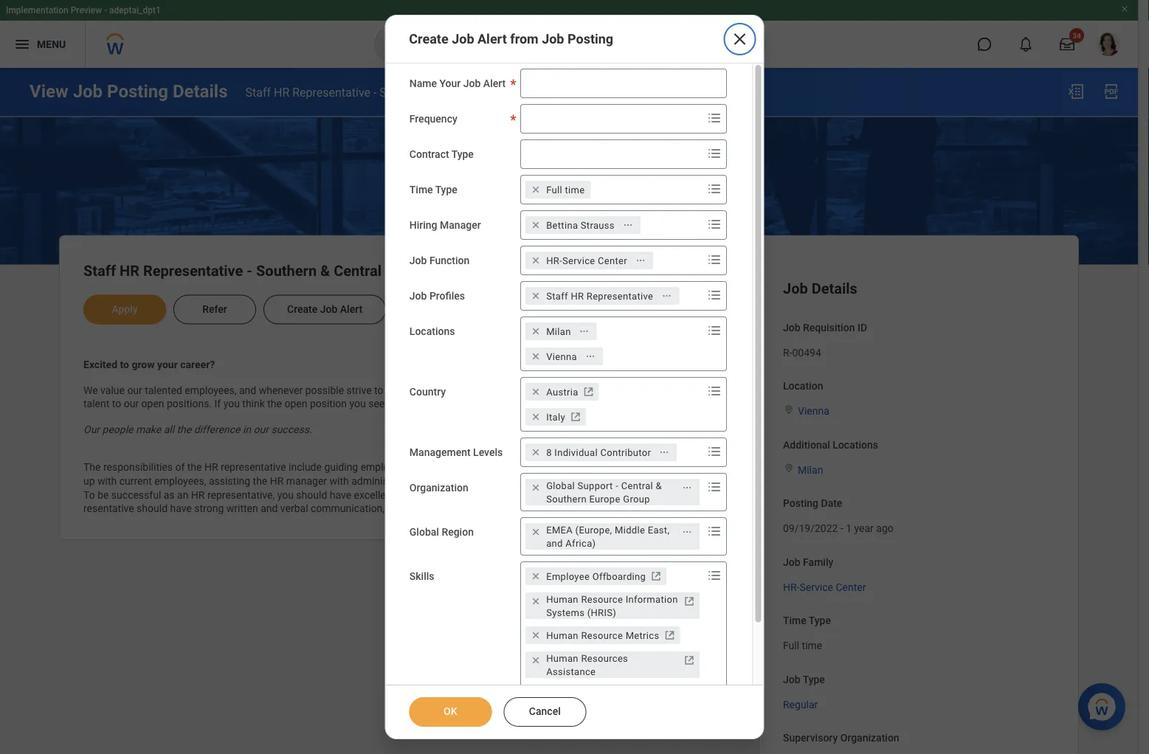 Task type: vqa. For each thing, say whether or not it's contained in the screenshot.


Task type: locate. For each thing, give the bounding box(es) containing it.
x small image up bettina strauss, press delete to clear value. option
[[528, 182, 543, 197]]

0 vertical spatial locations
[[409, 326, 455, 338]]

full time inside the job details group
[[783, 640, 823, 652]]

time up hiring
[[409, 184, 433, 196]]

europe right your on the left top of page
[[481, 85, 517, 99]]

0 vertical spatial related actions image
[[579, 326, 589, 337]]

ext link image inside human resource information systems (hris), press delete to clear value, ctrl + enter opens in new window. option
[[682, 594, 697, 609]]

x small image for milan
[[528, 324, 543, 339]]

decision-
[[387, 503, 429, 515]]

x small image inside human resource information systems (hris), press delete to clear value, ctrl + enter opens in new window. option
[[528, 594, 543, 609]]

management
[[409, 447, 470, 459]]

0 horizontal spatial skills.
[[529, 489, 555, 501]]

0 vertical spatial skills.
[[529, 489, 555, 501]]

to down the value
[[112, 398, 121, 410]]

related actions image inside milan, press delete to clear value. "option"
[[579, 326, 589, 337]]

hr-service center down bettina strauss, press delete to clear value. option
[[546, 255, 627, 266]]

prompts image for organization
[[706, 478, 723, 496]]

staff hr representative - southern & central europe down search image
[[246, 85, 517, 99]]

create inside dialog
[[409, 31, 449, 47]]

the down representative
[[253, 475, 268, 487]]

0 horizontal spatial full time
[[546, 184, 585, 195]]

1 horizontal spatial time
[[783, 615, 807, 627]]

ext link image
[[581, 385, 596, 399], [568, 410, 583, 425], [649, 569, 664, 584]]

staff hr representative - southern & central europe up refer on the left top
[[83, 262, 432, 280]]

1 vertical spatial central
[[334, 262, 382, 280]]

prompts image for skills
[[706, 567, 723, 585]]

think
[[242, 398, 265, 410]]

6 x small image from the top
[[528, 569, 543, 584]]

- right preview
[[104, 5, 107, 16]]

2 horizontal spatial &
[[656, 480, 662, 491]]

ext link image right austria element
[[581, 385, 596, 399]]

2 horizontal spatial europe
[[589, 494, 620, 505]]

0 horizontal spatial details
[[173, 81, 228, 102]]

southern down support
[[546, 494, 587, 505]]

- left 'name' on the top of the page
[[374, 85, 377, 99]]

view printable version (pdf) image
[[1103, 83, 1121, 100]]

global support - central & southern europe group
[[546, 480, 662, 505]]

and
[[239, 384, 256, 396], [538, 461, 555, 474], [449, 475, 466, 487], [461, 489, 478, 501], [261, 503, 278, 515], [467, 503, 485, 515], [546, 538, 563, 549]]

of
[[428, 384, 437, 396], [175, 461, 185, 474]]

1 horizontal spatial &
[[430, 85, 437, 99]]

0 horizontal spatial organization
[[409, 482, 468, 494]]

see
[[369, 398, 385, 410]]

2 horizontal spatial central
[[621, 480, 653, 491]]

you up verbal
[[277, 489, 294, 501]]

1 vertical spatial full time
[[783, 640, 823, 652]]

italy
[[546, 412, 565, 423]]

5 prompts image from the top
[[706, 523, 723, 540]]

europe down support
[[589, 494, 620, 505]]

0 vertical spatial service
[[562, 255, 595, 266]]

your
[[157, 358, 178, 371]]

bettina strauss, press delete to clear value. option
[[526, 216, 640, 234]]

2 prompts image from the top
[[706, 286, 723, 304]]

human resource metrics, press delete to clear value, ctrl + enter opens in new window. option
[[526, 627, 680, 645]]

staff hr representative element
[[546, 289, 653, 303]]

notch
[[634, 489, 660, 501]]

function
[[429, 255, 470, 267]]

with down guiding
[[330, 475, 349, 487]]

employees
[[361, 461, 411, 474]]

1 vertical spatial time
[[802, 640, 823, 652]]

1 horizontal spatial grow
[[510, 384, 533, 396]]

vienna down milan, press delete to clear value. "option"
[[546, 351, 577, 362]]

grow
[[132, 358, 155, 371], [510, 384, 533, 396]]

you
[[223, 398, 240, 410], [350, 398, 366, 410], [525, 398, 541, 410], [277, 489, 294, 501]]

time down "hr-service center" link
[[783, 615, 807, 627]]

employee offboarding
[[546, 571, 646, 582]]

human resource information systems (hris) element
[[546, 593, 679, 620]]

human down systems
[[546, 630, 578, 641]]

staff for staff hr representative - southern & central europe link
[[246, 85, 271, 99]]

4 prompts image from the top
[[706, 478, 723, 496]]

0 horizontal spatial with
[[97, 475, 117, 487]]

strong
[[194, 503, 224, 515]]

and inside emea (europe, middle east, and africa)
[[546, 538, 563, 549]]

human
[[546, 594, 578, 605], [546, 630, 578, 641], [546, 653, 578, 664]]

1 vertical spatial time
[[783, 615, 807, 627]]

with up be
[[97, 475, 117, 487]]

1 x small image from the top
[[528, 182, 543, 197]]

human up assistance
[[546, 653, 578, 664]]

create inside button
[[287, 303, 318, 316]]

Name Your Job Alert text field
[[520, 69, 727, 98]]

1 prompts image from the top
[[706, 251, 723, 269]]

full inside the job details group
[[783, 640, 800, 652]]

time type
[[409, 184, 457, 196], [783, 615, 831, 627]]

x small image for full time
[[528, 182, 543, 197]]

x small image inside staff hr representative, press delete to clear value. option
[[528, 289, 543, 303]]

5 x small image from the top
[[528, 525, 543, 540]]

0 vertical spatial human
[[546, 594, 578, 605]]

open down whenever
[[285, 398, 308, 410]]

0 vertical spatial grow
[[132, 358, 155, 371]]

ext link image up 'information'
[[649, 569, 664, 584]]

vienna inside the job details group
[[798, 405, 830, 417]]

staff inside "staff hr representative" element
[[546, 291, 568, 302]]

1 horizontal spatial with
[[330, 475, 349, 487]]

of up an
[[175, 461, 185, 474]]

type
[[451, 148, 474, 161], [435, 184, 457, 196], [809, 615, 831, 627], [803, 674, 825, 686]]

1 horizontal spatial southern
[[380, 85, 427, 99]]

location image left milan link
[[783, 463, 795, 474]]

skills. down ultimately, in the bottom of the page
[[563, 503, 589, 515]]

2 x small image from the top
[[528, 218, 543, 233]]

0 vertical spatial hr-
[[546, 255, 562, 266]]

related actions image for job profiles
[[661, 291, 672, 301]]

1 horizontal spatial central
[[440, 85, 478, 99]]

1 horizontal spatial service
[[800, 581, 834, 594]]

service down bettina strauss element
[[562, 255, 595, 266]]

- inside group
[[247, 262, 253, 280]]

8 individual contributor, press delete to clear value. option
[[526, 444, 677, 461]]

close tooltip
[[720, 54, 761, 83]]

2 open from the left
[[285, 398, 308, 410]]

2 vertical spatial staff
[[546, 291, 568, 302]]

items selected for country list box
[[521, 380, 704, 429]]

time up job type
[[802, 640, 823, 652]]

global support - central & southern europe group element
[[546, 479, 674, 506]]

representative
[[221, 461, 286, 474]]

europe inside staff hr representative - southern & central europe group
[[385, 262, 432, 280]]

prompts image
[[706, 109, 723, 127], [706, 145, 723, 162], [706, 180, 723, 198], [706, 216, 723, 233], [706, 322, 723, 340], [706, 443, 723, 461]]

1 horizontal spatial related actions image
[[659, 447, 670, 458]]

0 horizontal spatial hr-service center
[[546, 255, 627, 266]]

profile logan mcneil element
[[1088, 28, 1130, 61]]

0 horizontal spatial have
[[170, 503, 192, 515]]

1 horizontal spatial hr-
[[783, 581, 800, 594]]

southern up the frequency
[[380, 85, 427, 99]]

0 horizontal spatial create
[[287, 303, 318, 316]]

staff inside staff hr representative - southern & central europe group
[[83, 262, 116, 280]]

job family
[[783, 556, 834, 569]]

staff hr representative - southern & central europe for staff hr representative - southern & central europe link
[[246, 85, 517, 99]]

organization
[[409, 482, 468, 494], [841, 733, 900, 745]]

alert for create job alert from job posting
[[478, 31, 507, 47]]

strauss
[[581, 220, 615, 231]]

related actions image right east,
[[682, 527, 692, 537]]

middle
[[615, 525, 645, 536]]

organization down 'through'
[[409, 482, 468, 494]]

name your job alert
[[409, 78, 506, 90]]

x small image left vienna element
[[528, 349, 543, 364]]

whenever
[[259, 384, 303, 396]]

1 horizontal spatial milan
[[798, 464, 824, 476]]

1 vertical spatial resource
[[581, 630, 623, 641]]

before
[[602, 384, 632, 396]]

related actions image right the milan element
[[579, 326, 589, 337]]

related actions image right strauss
[[623, 220, 633, 230]]

x small image inside milan, press delete to clear value. "option"
[[528, 324, 543, 339]]

tasks,
[[419, 475, 446, 487]]

- inside posting date element
[[841, 523, 844, 535]]

0 horizontal spatial &
[[321, 262, 330, 280]]

human inside human resource information systems (hris)
[[546, 594, 578, 605]]

alert
[[478, 31, 507, 47], [483, 78, 506, 90], [340, 303, 363, 316]]

organization right the supervisory
[[841, 733, 900, 745]]

create right search image
[[409, 31, 449, 47]]

1 vertical spatial have
[[170, 503, 192, 515]]

hr- down bettina
[[546, 255, 562, 266]]

details
[[173, 81, 228, 102], [812, 280, 858, 298]]

positions.
[[167, 398, 212, 410]]

2 horizontal spatial southern
[[546, 494, 587, 505]]

posting inside the job details group
[[783, 498, 819, 510]]

writing
[[469, 475, 500, 487]]

1 prompts image from the top
[[706, 109, 723, 127]]

x small image left the 8
[[528, 445, 543, 460]]

1 open from the left
[[141, 398, 164, 410]]

&
[[430, 85, 437, 99], [321, 262, 330, 280], [656, 480, 662, 491]]

time inside option
[[565, 184, 585, 195]]

hr-service center, press delete to clear value. option
[[526, 252, 653, 270]]

posting date element
[[783, 514, 894, 536]]

x small image
[[528, 182, 543, 197], [528, 218, 543, 233], [528, 289, 543, 303], [528, 349, 543, 364], [528, 410, 543, 425], [528, 481, 543, 495], [528, 594, 543, 609]]

associates
[[457, 384, 507, 396]]

related actions image right vienna element
[[585, 351, 595, 362]]

search image
[[388, 35, 406, 53]]

3 prompts image from the top
[[706, 382, 723, 400]]

1 vertical spatial full
[[783, 640, 800, 652]]

8 x small image from the top
[[528, 653, 543, 668]]

0 horizontal spatial posting
[[107, 81, 168, 102]]

center inside option
[[598, 255, 627, 266]]

locations down the job profiles
[[409, 326, 455, 338]]

1 horizontal spatial create
[[409, 31, 449, 47]]

1 vertical spatial ext link image
[[568, 410, 583, 425]]

prompts image
[[706, 251, 723, 269], [706, 286, 723, 304], [706, 382, 723, 400], [706, 478, 723, 496], [706, 523, 723, 540], [706, 567, 723, 585]]

related actions image inside "hr-service center, press delete to clear value." option
[[635, 255, 646, 266]]

ext link image
[[682, 594, 697, 609], [662, 628, 677, 643], [682, 653, 697, 668]]

the down management levels
[[451, 461, 466, 474]]

x small image left 'employee'
[[528, 569, 543, 584]]

global up solving
[[546, 480, 575, 491]]

0 horizontal spatial service
[[562, 255, 595, 266]]

support
[[577, 480, 613, 491]]

0 vertical spatial location image
[[783, 404, 795, 415]]

2 vertical spatial europe
[[589, 494, 620, 505]]

have up "communication,"
[[330, 489, 352, 501]]

x image
[[732, 30, 749, 48]]

ext link image inside austria, press delete to clear value, ctrl + enter opens in new window. option
[[581, 385, 596, 399]]

current
[[119, 475, 152, 487]]

1 vertical spatial hr-service center
[[783, 581, 866, 594]]

full for right full time element
[[783, 640, 800, 652]]

human up systems
[[546, 594, 578, 605]]

europe inside global support - central & southern europe group
[[589, 494, 620, 505]]

prompts image for job profiles
[[706, 286, 723, 304]]

vienna down location
[[798, 405, 830, 417]]

1 vertical spatial of
[[175, 461, 185, 474]]

on
[[524, 461, 535, 474]]

resentative
[[83, 489, 696, 515]]

help
[[386, 384, 406, 396]]

8 individual contributor element
[[546, 446, 651, 459]]

center down the 1
[[836, 581, 866, 594]]

x small image for global support - central & southern europe group
[[528, 481, 543, 495]]

related actions image for organization
[[682, 483, 692, 493]]

representative for staff hr representative - southern & central europe button
[[143, 262, 243, 280]]

0 horizontal spatial staff
[[83, 262, 116, 280]]

1 location image from the top
[[783, 404, 795, 415]]

x small image left hr-service center element at the top of the page
[[528, 253, 543, 268]]

1 human from the top
[[546, 594, 578, 605]]

hr- inside the job details group
[[783, 581, 800, 594]]

human resources assistance element
[[546, 652, 679, 679]]

1 horizontal spatial full
[[783, 640, 800, 652]]

3 x small image from the top
[[528, 385, 543, 399]]

employee offboarding element
[[546, 570, 646, 583]]

the up an
[[187, 461, 202, 474]]

emea (europe, middle east, and africa)
[[546, 525, 670, 549]]

central for staff hr representative - southern & central europe button
[[334, 262, 382, 280]]

milan down additional
[[798, 464, 824, 476]]

related actions image for global region
[[682, 527, 692, 537]]

have down an
[[170, 503, 192, 515]]

x small image left assistance
[[528, 653, 543, 668]]

0 horizontal spatial time
[[565, 184, 585, 195]]

our people make all the difference in our success .
[[83, 424, 312, 436]]

7 x small image from the top
[[528, 628, 543, 643]]

responsibilities
[[103, 461, 173, 474]]

1 horizontal spatial details
[[812, 280, 858, 298]]

full time element
[[546, 183, 585, 196], [783, 637, 823, 652]]

milan inside the job details group
[[798, 464, 824, 476]]

full time inside option
[[546, 184, 585, 195]]

southern for staff hr representative - southern & central europe button
[[256, 262, 317, 280]]

related actions image inside global support - central & southern europe group, press delete to clear value. option
[[682, 483, 692, 493]]

hr-service center inside the job details group
[[783, 581, 866, 594]]

x small image left the milan element
[[528, 324, 543, 339]]

related actions image up staff hr representative, press delete to clear value. option
[[635, 255, 646, 266]]

x small image inside "full time, press delete to clear value." option
[[528, 182, 543, 197]]

staff hr representative - southern & central europe
[[246, 85, 517, 99], [83, 262, 432, 280]]

4 x small image from the top
[[528, 445, 543, 460]]

x small image inside employee offboarding, press delete to clear value, ctrl + enter opens in new window. option
[[528, 569, 543, 584]]

0 horizontal spatial full time element
[[546, 183, 585, 196]]

1 horizontal spatial center
[[836, 581, 866, 594]]

x small image for hr-service center
[[528, 253, 543, 268]]

full time element up job type
[[783, 637, 823, 652]]

2 x small image from the top
[[528, 324, 543, 339]]

- inside global support - central & southern europe group
[[616, 480, 618, 491]]

type up hiring manager
[[435, 184, 457, 196]]

milan for milan link
[[798, 464, 824, 476]]

0 horizontal spatial southern
[[256, 262, 317, 280]]

- right a
[[616, 480, 618, 491]]

our right in
[[254, 424, 269, 436]]

staff for staff hr representative - southern & central europe button
[[83, 262, 116, 280]]

location image
[[783, 404, 795, 415], [783, 463, 795, 474]]

region
[[441, 526, 474, 539]]

job requisition id element
[[783, 338, 822, 360]]

milan inside "option"
[[546, 326, 571, 337]]

4 prompts image from the top
[[706, 216, 723, 233]]

related actions image up following
[[659, 447, 670, 458]]

supervisory organization
[[783, 733, 900, 745]]

time type down contract
[[409, 184, 457, 196]]

create job alert button
[[264, 295, 386, 325]]

1 x small image from the top
[[528, 253, 543, 268]]

prompts image for global region
[[706, 523, 723, 540]]

milan up vienna element
[[546, 326, 571, 337]]

2 horizontal spatial related actions image
[[682, 483, 692, 493]]

1 vertical spatial should
[[137, 503, 168, 515]]

full time up job type
[[783, 640, 823, 652]]

1 vertical spatial full time element
[[783, 637, 823, 652]]

with
[[97, 475, 117, 487], [330, 475, 349, 487]]

hr- for hr-service center element at the top of the page
[[546, 255, 562, 266]]

0 vertical spatial representative
[[293, 85, 371, 99]]

individual
[[554, 447, 598, 458]]

successful
[[111, 489, 161, 501]]

2 vertical spatial ext link image
[[682, 653, 697, 668]]

Frequency field
[[521, 106, 703, 132]]

0 horizontal spatial time
[[409, 184, 433, 196]]

0 vertical spatial resource
[[581, 594, 623, 605]]

prompts image for contract
[[706, 145, 723, 162]]

0 vertical spatial full time
[[546, 184, 585, 195]]

human resources assistance
[[546, 653, 628, 677]]

organization inside the job details group
[[841, 733, 900, 745]]

job profiles
[[409, 290, 465, 302]]

related actions image inside 8 individual contributor, press delete to clear value. "option"
[[659, 447, 670, 458]]

& up the create job alert
[[321, 262, 330, 280]]

contract type
[[409, 148, 474, 161]]

x small image inside human resource metrics, press delete to clear value, ctrl + enter opens in new window. option
[[528, 628, 543, 643]]

6 prompts image from the top
[[706, 443, 723, 461]]

should down manager
[[296, 489, 327, 501]]

x small image left "italy" element
[[528, 410, 543, 425]]

x small image inside 'vienna, press delete to clear value.' option
[[528, 349, 543, 364]]

staff hr representative - southern & central europe group
[[83, 260, 705, 516]]

1 vertical spatial time type
[[783, 615, 831, 627]]

x small image inside human resources assistance, press delete to clear value, ctrl + enter opens in new window. 'option'
[[528, 653, 543, 668]]

& left your on the left top of page
[[430, 85, 437, 99]]

service down family
[[800, 581, 834, 594]]

- up the refer button
[[247, 262, 253, 280]]

& inside group
[[321, 262, 330, 280]]

hr- inside option
[[546, 255, 562, 266]]

6 x small image from the top
[[528, 481, 543, 495]]

written
[[226, 503, 258, 515]]

have
[[330, 489, 352, 501], [170, 503, 192, 515]]

0 vertical spatial employees,
[[185, 384, 237, 396]]

1 resource from the top
[[581, 594, 623, 605]]

encourage
[[474, 398, 522, 410]]

1 horizontal spatial europe
[[481, 85, 517, 99]]

time type down "hr-service center" link
[[783, 615, 831, 627]]

center for "hr-service center" link
[[836, 581, 866, 594]]

2 vertical spatial representative
[[587, 291, 653, 302]]

the inside we value our talented employees, and whenever possible strive to help one of our associates grow professionally before recruiting new talent to our open positions. if you think the open position you see is right for you, we encourage you to apply!
[[268, 398, 282, 410]]

full inside "full time, press delete to clear value." option
[[546, 184, 562, 195]]

our down the value
[[124, 398, 139, 410]]

of inside we value our talented employees, and whenever possible strive to help one of our associates grow professionally before recruiting new talent to our open positions. if you think the open position you see is right for you, we encourage you to apply!
[[428, 384, 437, 396]]

x small image left bettina
[[528, 218, 543, 233]]

frequency
[[409, 113, 457, 125]]

x small image left 'human resource metrics'
[[528, 628, 543, 643]]

1 vertical spatial create
[[287, 303, 318, 316]]

following
[[654, 461, 696, 474]]

implementation
[[6, 5, 68, 16]]

vienna inside option
[[546, 351, 577, 362]]

skills. up solving
[[529, 489, 555, 501]]

related actions image inside bettina strauss, press delete to clear value. option
[[623, 220, 633, 230]]

hr-service center for hr-service center element at the top of the page
[[546, 255, 627, 266]]

global support - central & southern europe group, press delete to clear value. option
[[526, 479, 700, 506]]

grow left your
[[132, 358, 155, 371]]

ext link image inside employee offboarding, press delete to clear value, ctrl + enter opens in new window. option
[[649, 569, 664, 584]]

4 x small image from the top
[[528, 349, 543, 364]]

3 prompts image from the top
[[706, 180, 723, 198]]

0 vertical spatial center
[[598, 255, 627, 266]]

the down whenever
[[268, 398, 282, 410]]

central up the create job alert
[[334, 262, 382, 280]]

the
[[268, 398, 282, 410], [177, 424, 191, 436], [187, 461, 202, 474], [451, 461, 466, 474], [253, 475, 268, 487]]

global for global support - central & southern europe group
[[546, 480, 575, 491]]

should down successful
[[137, 503, 168, 515]]

x small image
[[528, 253, 543, 268], [528, 324, 543, 339], [528, 385, 543, 399], [528, 445, 543, 460], [528, 525, 543, 540], [528, 569, 543, 584], [528, 628, 543, 643], [528, 653, 543, 668]]

the responsibilities of the hr representative include guiding employees through the appropriate on and offboarding policies, following up with current employees, assisting the hr manager with administrative tasks, and writing reports. to be successful as an hr representative, you should have excellent interpersonal and teamwork skills. ultimately, a top-notch hr rep resentative should have strong written and verbal communication, decision-making, and problem-solving skills.
[[83, 461, 699, 515]]

0 vertical spatial time
[[565, 184, 585, 195]]

alert inside create job alert button
[[340, 303, 363, 316]]

export to excel image
[[1068, 83, 1085, 100]]

apply!
[[555, 398, 583, 410]]

1 vertical spatial service
[[800, 581, 834, 594]]

be
[[98, 489, 109, 501]]

southern inside group
[[256, 262, 317, 280]]

hr-service center inside option
[[546, 255, 627, 266]]

of inside "the responsibilities of the hr representative include guiding employees through the appropriate on and offboarding policies, following up with current employees, assisting the hr manager with administrative tasks, and writing reports. to be successful as an hr representative, you should have excellent interpersonal and teamwork skills. ultimately, a top-notch hr rep resentative should have strong written and verbal communication, decision-making, and problem-solving skills."
[[175, 461, 185, 474]]

0 horizontal spatial full
[[546, 184, 562, 195]]

open down talented
[[141, 398, 164, 410]]

milan, press delete to clear value. option
[[526, 323, 597, 340]]

resource down (hris) at the right bottom of page
[[581, 630, 623, 641]]

family
[[803, 556, 834, 569]]

open
[[141, 398, 164, 410], [285, 398, 308, 410]]

our up you,
[[440, 384, 455, 396]]

0 vertical spatial have
[[330, 489, 352, 501]]

full for full time element inside option
[[546, 184, 562, 195]]

prompts image for hiring
[[706, 216, 723, 233]]

group
[[623, 494, 650, 505]]

1 with from the left
[[97, 475, 117, 487]]

center inside the job details group
[[836, 581, 866, 594]]

organization inside create job alert from job posting dialog
[[409, 482, 468, 494]]

southern
[[380, 85, 427, 99], [256, 262, 317, 280], [546, 494, 587, 505]]

1 vertical spatial employees,
[[155, 475, 206, 487]]

reports.
[[502, 475, 538, 487]]

x small image down on
[[528, 481, 543, 495]]

vienna element
[[546, 350, 577, 363]]

global inside global support - central & southern europe group
[[546, 480, 575, 491]]

0 horizontal spatial hr-
[[546, 255, 562, 266]]

2 prompts image from the top
[[706, 145, 723, 162]]

2 resource from the top
[[581, 630, 623, 641]]

representative inside option
[[587, 291, 653, 302]]

value
[[100, 384, 125, 396]]

central up group
[[621, 480, 653, 491]]

0 horizontal spatial europe
[[385, 262, 432, 280]]

related actions image inside 'vienna, press delete to clear value.' option
[[585, 351, 595, 362]]

ext link image for skills
[[649, 569, 664, 584]]

human inside "human resources assistance"
[[546, 653, 578, 664]]

0 vertical spatial southern
[[380, 85, 427, 99]]

excited
[[83, 358, 117, 371]]

full time up bettina
[[546, 184, 585, 195]]

2 location image from the top
[[783, 463, 795, 474]]

1 vertical spatial organization
[[841, 733, 900, 745]]

related actions image inside emea (europe, middle east, and africa), press delete to clear value. option
[[682, 527, 692, 537]]

hr-service center down family
[[783, 581, 866, 594]]

related actions image
[[579, 326, 589, 337], [659, 447, 670, 458], [682, 483, 692, 493]]

x small image for bettina strauss
[[528, 218, 543, 233]]

0 vertical spatial hr-service center
[[546, 255, 627, 266]]

2 human from the top
[[546, 630, 578, 641]]

posting inside dialog
[[568, 31, 614, 47]]

recruiting
[[634, 384, 678, 396]]

should
[[296, 489, 327, 501], [137, 503, 168, 515]]

time inside the job details group
[[783, 615, 807, 627]]

job type
[[783, 674, 825, 686]]

to
[[83, 489, 95, 501]]

1 vertical spatial locations
[[833, 439, 879, 451]]

0 vertical spatial time
[[409, 184, 433, 196]]

2 vertical spatial southern
[[546, 494, 587, 505]]

x small image inside bettina strauss, press delete to clear value. option
[[528, 218, 543, 233]]

x small image inside austria, press delete to clear value, ctrl + enter opens in new window. option
[[528, 385, 543, 399]]

x small image left emea
[[528, 525, 543, 540]]

6 prompts image from the top
[[706, 567, 723, 585]]

0 horizontal spatial related actions image
[[579, 326, 589, 337]]

7 x small image from the top
[[528, 594, 543, 609]]

right
[[398, 398, 419, 410]]

implementation preview -   adeptai_dpt1 banner
[[0, 0, 1139, 68]]

1 horizontal spatial organization
[[841, 733, 900, 745]]

success
[[271, 424, 309, 436]]

resource inside human resource information systems (hris)
[[581, 594, 623, 605]]

0 vertical spatial global
[[546, 480, 575, 491]]

x small image inside 8 individual contributor, press delete to clear value. "option"
[[528, 445, 543, 460]]

staff hr representative - southern & central europe for staff hr representative - southern & central europe button
[[83, 262, 432, 280]]

2 vertical spatial related actions image
[[682, 483, 692, 493]]

central inside global support - central & southern europe group
[[621, 480, 653, 491]]

ext link image for country
[[581, 385, 596, 399]]

top-
[[616, 489, 634, 501]]

ext link image right italy on the left of the page
[[568, 410, 583, 425]]

skills
[[409, 571, 434, 583]]

1 vertical spatial location image
[[783, 463, 795, 474]]

time up bettina strauss element
[[565, 184, 585, 195]]

service inside the job details group
[[800, 581, 834, 594]]

0 vertical spatial full
[[546, 184, 562, 195]]

1 vertical spatial related actions image
[[659, 447, 670, 458]]

name
[[409, 78, 437, 90]]

related actions image down following
[[682, 483, 692, 493]]

0 vertical spatial &
[[430, 85, 437, 99]]

location image left vienna link
[[783, 404, 795, 415]]

central inside staff hr representative - southern & central europe group
[[334, 262, 382, 280]]

0 vertical spatial staff hr representative - southern & central europe
[[246, 85, 517, 99]]

0 vertical spatial alert
[[478, 31, 507, 47]]

1 vertical spatial skills.
[[563, 503, 589, 515]]

locations right additional
[[833, 439, 879, 451]]

bettina strauss element
[[546, 219, 615, 232]]

1 horizontal spatial of
[[428, 384, 437, 396]]

3 human from the top
[[546, 653, 578, 664]]

in
[[243, 424, 251, 436]]

representative inside group
[[143, 262, 243, 280]]

3 x small image from the top
[[528, 289, 543, 303]]

prompts image for job function
[[706, 251, 723, 269]]

0 vertical spatial milan
[[546, 326, 571, 337]]

the
[[83, 461, 101, 474]]

human resource information systems (hris), press delete to clear value, ctrl + enter opens in new window. option
[[526, 593, 700, 620]]

staff hr representative - southern & central europe inside group
[[83, 262, 432, 280]]

location image for milan
[[783, 463, 795, 474]]

service inside option
[[562, 255, 595, 266]]

our
[[83, 424, 100, 436]]

inbox large image
[[1060, 37, 1075, 52]]

0 horizontal spatial vienna
[[546, 351, 577, 362]]

ext link image for human resource metrics
[[662, 628, 677, 643]]

0 horizontal spatial time type
[[409, 184, 457, 196]]

regular
[[783, 699, 818, 711]]

related actions image
[[623, 220, 633, 230], [635, 255, 646, 266], [661, 291, 672, 301], [585, 351, 595, 362], [682, 527, 692, 537]]

Contract Type field
[[521, 141, 703, 168]]

x small image inside italy, press delete to clear value, ctrl + enter opens in new window. option
[[528, 410, 543, 425]]

0 horizontal spatial grow
[[132, 358, 155, 371]]

related actions image inside staff hr representative, press delete to clear value. option
[[661, 291, 672, 301]]

create job alert
[[287, 303, 363, 316]]

2 horizontal spatial staff
[[546, 291, 568, 302]]

0 horizontal spatial open
[[141, 398, 164, 410]]

1 horizontal spatial hr-service center
[[783, 581, 866, 594]]

related actions image right staff hr representative
[[661, 291, 672, 301]]

x small image left systems
[[528, 594, 543, 609]]

5 x small image from the top
[[528, 410, 543, 425]]



Task type: describe. For each thing, give the bounding box(es) containing it.
we
[[83, 384, 98, 396]]

create for create job alert
[[287, 303, 318, 316]]

human resources assistance, press delete to clear value, ctrl + enter opens in new window. option
[[526, 652, 700, 679]]

verbal
[[280, 503, 308, 515]]

prompts image for country
[[706, 382, 723, 400]]

vienna link
[[798, 402, 830, 417]]

human resource metrics element
[[546, 629, 659, 642]]

type down "hr-service center" link
[[809, 615, 831, 627]]

we value our talented employees, and whenever possible strive to help one of our associates grow professionally before recruiting new talent to our open positions. if you think the open position you see is right for you, we encourage you to apply!
[[83, 384, 702, 410]]

to right excited
[[120, 358, 129, 371]]

country
[[409, 386, 446, 398]]

hiring
[[409, 219, 437, 231]]

staff for "staff hr representative" element
[[546, 291, 568, 302]]

job requisition id
[[783, 322, 868, 334]]

x small image for staff hr representative
[[528, 289, 543, 303]]

global for global region
[[409, 526, 439, 539]]

an
[[177, 489, 189, 501]]

you inside "the responsibilities of the hr representative include guiding employees through the appropriate on and offboarding policies, following up with current employees, assisting the hr manager with administrative tasks, and writing reports. to be successful as an hr representative, you should have excellent interpersonal and teamwork skills. ultimately, a top-notch hr rep resentative should have strong written and verbal communication, decision-making, and problem-solving skills."
[[277, 489, 294, 501]]

vienna, press delete to clear value. option
[[526, 348, 603, 366]]

employees, inside "the responsibilities of the hr representative include guiding employees through the appropriate on and offboarding policies, following up with current employees, assisting the hr manager with administrative tasks, and writing reports. to be successful as an hr representative, you should have excellent interpersonal and teamwork skills. ultimately, a top-notch hr rep resentative should have strong written and verbal communication, decision-making, and problem-solving skills."
[[155, 475, 206, 487]]

& for staff hr representative - southern & central europe button
[[321, 262, 330, 280]]

x small image for emea (europe, middle east, and africa)
[[528, 525, 543, 540]]

include
[[289, 461, 322, 474]]

00494
[[793, 346, 822, 359]]

full time, press delete to clear value. option
[[526, 181, 591, 199]]

x small image for human resource information systems (hris)
[[528, 594, 543, 609]]

management levels
[[409, 447, 503, 459]]

staff hr representative
[[546, 291, 653, 302]]

position
[[310, 398, 347, 410]]

problem-
[[487, 503, 528, 515]]

and inside we value our talented employees, and whenever possible strive to help one of our associates grow professionally before recruiting new talent to our open positions. if you think the open position you see is right for you, we encourage you to apply!
[[239, 384, 256, 396]]

vienna for vienna link
[[798, 405, 830, 417]]

representative for staff hr representative - southern & central europe link
[[293, 85, 371, 99]]

human for human resource information systems (hris)
[[546, 594, 578, 605]]

job inside button
[[320, 303, 338, 316]]

to up "italy" element
[[544, 398, 553, 410]]

related actions image for management levels
[[659, 447, 670, 458]]

global region
[[409, 526, 474, 539]]

representative,
[[207, 489, 275, 501]]

possible
[[305, 384, 344, 396]]

create job alert from job posting
[[409, 31, 614, 47]]

items selected for skills list box
[[521, 565, 704, 729]]

additional
[[783, 439, 831, 451]]

type right contract
[[451, 148, 474, 161]]

.
[[309, 424, 312, 436]]

make
[[136, 424, 161, 436]]

emea (europe, middle east, and africa) element
[[546, 524, 674, 550]]

view job posting details main content
[[0, 68, 1139, 755]]

time type inside the job details group
[[783, 615, 831, 627]]

emea (europe, middle east, and africa), press delete to clear value. option
[[526, 524, 700, 550]]

1 vertical spatial alert
[[483, 78, 506, 90]]

prompts image for management
[[706, 443, 723, 461]]

is
[[387, 398, 395, 410]]

human for human resources assistance
[[546, 653, 578, 664]]

x small image for austria
[[528, 385, 543, 399]]

1 horizontal spatial should
[[296, 489, 327, 501]]

(hris)
[[587, 607, 616, 618]]

offboarding
[[592, 571, 646, 582]]

create for create job alert from job posting
[[409, 31, 449, 47]]

full time for right full time element
[[783, 640, 823, 652]]

locations inside create job alert from job posting dialog
[[409, 326, 455, 338]]

italy element
[[546, 411, 565, 424]]

time type inside create job alert from job posting dialog
[[409, 184, 457, 196]]

policies,
[[614, 461, 651, 474]]

notifications large image
[[1019, 37, 1034, 52]]

africa)
[[565, 538, 596, 549]]

our right the value
[[127, 384, 142, 396]]

job function
[[409, 255, 470, 267]]

apply button
[[83, 295, 166, 325]]

we
[[458, 398, 471, 410]]

requisition
[[803, 322, 855, 334]]

ok
[[444, 706, 457, 718]]

contract
[[409, 148, 449, 161]]

as
[[164, 489, 175, 501]]

east,
[[648, 525, 670, 536]]

for
[[421, 398, 434, 410]]

close environment banner image
[[1121, 4, 1130, 13]]

the right the all
[[177, 424, 191, 436]]

location image for vienna
[[783, 404, 795, 415]]

employee offboarding, press delete to clear value, ctrl + enter opens in new window. option
[[526, 568, 667, 586]]

job details
[[783, 280, 858, 298]]

southern inside global support - central & southern europe group
[[546, 494, 587, 505]]

you left austria element
[[525, 398, 541, 410]]

excited to grow your career?
[[83, 358, 215, 371]]

job details group
[[783, 277, 1055, 755]]

preview
[[71, 5, 102, 16]]

central for staff hr representative - southern & central europe link
[[440, 85, 478, 99]]

x small image for vienna
[[528, 349, 543, 364]]

1 horizontal spatial full time element
[[783, 637, 823, 652]]

x small image for 8 individual contributor
[[528, 445, 543, 460]]

cancel
[[529, 706, 561, 718]]

x small image for employee offboarding
[[528, 569, 543, 584]]

ago
[[877, 523, 894, 535]]

communication,
[[311, 503, 385, 515]]

austria element
[[546, 385, 578, 399]]

ext link image for human resource information systems (hris)
[[682, 594, 697, 609]]

prompts image for time
[[706, 180, 723, 198]]

up
[[83, 475, 95, 487]]

2 with from the left
[[330, 475, 349, 487]]

regular link
[[783, 696, 818, 711]]

hr-service center for "hr-service center" link
[[783, 581, 866, 594]]

time inside create job alert from job posting dialog
[[409, 184, 433, 196]]

you down "strive"
[[350, 398, 366, 410]]

people
[[102, 424, 133, 436]]

solving
[[528, 503, 561, 515]]

bettina
[[546, 220, 578, 231]]

ext link image for human resources assistance
[[682, 653, 697, 668]]

hr inside option
[[571, 291, 584, 302]]

europe for staff hr representative - southern & central europe button
[[385, 262, 432, 280]]

through
[[413, 461, 449, 474]]

- inside banner
[[104, 5, 107, 16]]

x small image for human resources assistance
[[528, 653, 543, 668]]

offboarding
[[558, 461, 611, 474]]

& inside global support - central & southern europe group
[[656, 480, 662, 491]]

representative for "staff hr representative" element
[[587, 291, 653, 302]]

create job alert from job posting dialog
[[385, 15, 765, 752]]

you right 'if'
[[223, 398, 240, 410]]

vienna for vienna element
[[546, 351, 577, 362]]

employee
[[546, 571, 590, 582]]

from
[[510, 31, 539, 47]]

additional locations
[[783, 439, 879, 451]]

employees, inside we value our talented employees, and whenever possible strive to help one of our associates grow professionally before recruiting new talent to our open positions. if you think the open position you see is right for you, we encourage you to apply!
[[185, 384, 237, 396]]

human resource metrics
[[546, 630, 659, 641]]

hr-service center element
[[546, 254, 627, 267]]

close
[[729, 64, 752, 74]]

southern for staff hr representative - southern & central europe link
[[380, 85, 427, 99]]

refer
[[203, 303, 227, 316]]

to up see
[[374, 384, 384, 396]]

& for staff hr representative - southern & central europe link
[[430, 85, 437, 99]]

resource for information
[[581, 594, 623, 605]]

service for "hr-service center" link
[[800, 581, 834, 594]]

austria, press delete to clear value, ctrl + enter opens in new window. option
[[526, 383, 599, 401]]

bettina strauss
[[546, 220, 615, 231]]

year
[[855, 523, 874, 535]]

emea
[[546, 525, 573, 536]]

full time for full time element inside option
[[546, 184, 585, 195]]

locations inside the job details group
[[833, 439, 879, 451]]

alert for create job alert
[[340, 303, 363, 316]]

levels
[[473, 447, 503, 459]]

staff hr representative, press delete to clear value. option
[[526, 287, 679, 305]]

profiles
[[429, 290, 465, 302]]

center for hr-service center element at the top of the page
[[598, 255, 627, 266]]

x small image for human resource metrics
[[528, 628, 543, 643]]

details inside the job details group
[[812, 280, 858, 298]]

view
[[30, 81, 68, 102]]

a
[[608, 489, 613, 501]]

grow inside we value our talented employees, and whenever possible strive to help one of our associates grow professionally before recruiting new talent to our open positions. if you think the open position you see is right for you, we encourage you to apply!
[[510, 384, 533, 396]]

milan for the milan element
[[546, 326, 571, 337]]

milan element
[[546, 325, 571, 338]]

date
[[821, 498, 843, 510]]

5 prompts image from the top
[[706, 322, 723, 340]]

making,
[[429, 503, 465, 515]]

location
[[783, 380, 824, 392]]

apply
[[112, 303, 138, 316]]

related actions image for hiring manager
[[623, 220, 633, 230]]

related actions image for job function
[[635, 255, 646, 266]]

metrics
[[626, 630, 659, 641]]

items selected for locations list box
[[521, 320, 704, 368]]

italy, press delete to clear value, ctrl + enter opens in new window. option
[[526, 408, 586, 426]]

x small image for italy
[[528, 410, 543, 425]]

human for human resource metrics
[[546, 630, 578, 641]]

service for hr-service center element at the top of the page
[[562, 255, 595, 266]]

assisting
[[209, 475, 250, 487]]

ok button
[[409, 698, 492, 727]]

resource for metrics
[[581, 630, 623, 641]]

time inside the job details group
[[802, 640, 823, 652]]

guiding
[[324, 461, 358, 474]]

cancel button
[[504, 698, 587, 727]]

talent
[[83, 398, 110, 410]]

full time element inside option
[[546, 183, 585, 196]]

europe for staff hr representative - southern & central europe link
[[481, 85, 517, 99]]

ultimately,
[[557, 489, 605, 501]]

type up regular link in the right of the page
[[803, 674, 825, 686]]

hr- for "hr-service center" link
[[783, 581, 800, 594]]

contributor
[[600, 447, 651, 458]]

your
[[439, 78, 461, 90]]



